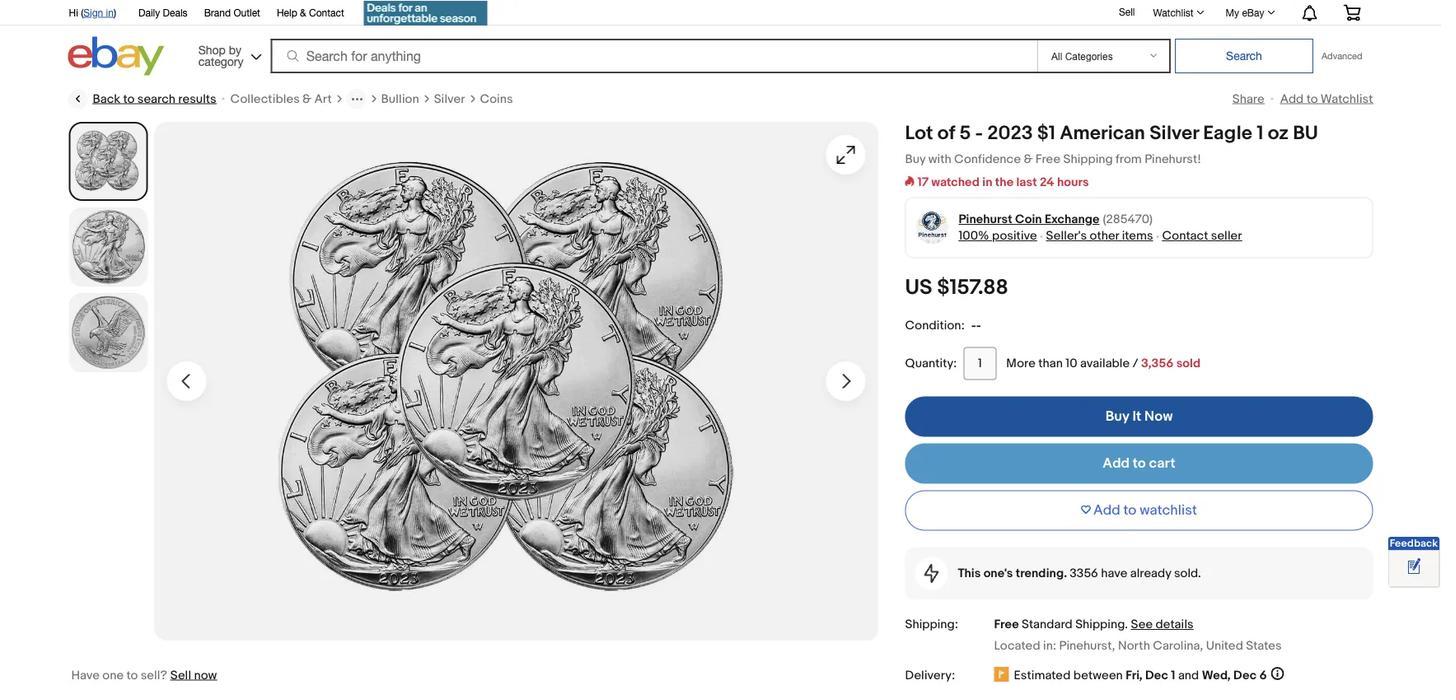 Task type: vqa. For each thing, say whether or not it's contained in the screenshot.
Located at the right of page
yes



Task type: describe. For each thing, give the bounding box(es) containing it.
1 vertical spatial watchlist
[[1321, 91, 1373, 106]]

from
[[1116, 152, 1142, 167]]

free inside lot of 5 - 2023 $1 american silver eagle 1 oz bu buy with confidence & free shipping from pinehurst!
[[1035, 152, 1061, 167]]

my ebay link
[[1217, 2, 1282, 22]]

pinehurst coin exchange (285470)
[[959, 212, 1153, 227]]

pinehurst,
[[1059, 639, 1115, 653]]

shipping inside lot of 5 - 2023 $1 american silver eagle 1 oz bu buy with confidence & free shipping from pinehurst!
[[1063, 152, 1113, 167]]

& for collectibles
[[302, 91, 311, 106]]

to for watchlist
[[1123, 502, 1137, 519]]

more
[[1006, 356, 1036, 371]]

estimated between fri, dec 1 and wed, dec 6
[[1014, 668, 1267, 683]]

to for cart
[[1133, 455, 1146, 473]]

lot of 5 - 2023 $1 american silver eagle 1 oz bu - picture 1 of 3 image
[[154, 122, 879, 641]]

condition: --
[[905, 318, 981, 333]]

watchlist
[[1140, 502, 1197, 519]]

0 horizontal spatial 1
[[1171, 668, 1175, 683]]

sign
[[83, 7, 103, 18]]

2 dec from the left
[[1233, 668, 1257, 683]]

back to search results link
[[68, 89, 216, 109]]

sold.
[[1174, 566, 1201, 581]]

have
[[1101, 566, 1127, 581]]

art
[[314, 91, 332, 106]]

more than 10 available / 3,356 sold
[[1006, 356, 1200, 371]]

)
[[114, 7, 116, 18]]

shop by category button
[[191, 37, 265, 72]]

add to cart link
[[905, 444, 1373, 484]]

condition:
[[905, 318, 965, 333]]

17
[[917, 175, 929, 190]]

see
[[1131, 618, 1153, 632]]

1 dec from the left
[[1145, 668, 1168, 683]]

shipping:
[[905, 618, 958, 632]]

add for add to cart
[[1103, 455, 1130, 473]]

1 vertical spatial sell
[[170, 668, 191, 683]]

standard
[[1022, 618, 1073, 632]]

have
[[71, 668, 100, 683]]

(285470)
[[1103, 212, 1153, 227]]

add for add to watchlist
[[1093, 502, 1120, 519]]

hi ( sign in )
[[69, 7, 116, 18]]

pinehurst!
[[1145, 152, 1201, 167]]

contact seller
[[1162, 229, 1242, 243]]

- down the $157.88
[[971, 318, 976, 333]]

.
[[1125, 618, 1128, 632]]

outlet
[[234, 7, 260, 18]]

lot
[[905, 122, 933, 145]]

advanced
[[1322, 51, 1362, 61]]

account navigation
[[60, 0, 1373, 28]]

one
[[102, 668, 124, 683]]

watchlist inside account 'navigation'
[[1153, 7, 1194, 18]]

- inside lot of 5 - 2023 $1 american silver eagle 1 oz bu buy with confidence & free shipping from pinehurst!
[[975, 122, 983, 145]]

100%
[[959, 229, 989, 243]]

share
[[1232, 91, 1264, 106]]

between
[[1073, 668, 1123, 683]]

add to watchlist button
[[905, 491, 1373, 531]]

coin
[[1015, 212, 1042, 227]]

bullion link
[[381, 91, 419, 107]]

delivery:
[[905, 668, 955, 683]]

coins link
[[480, 91, 513, 107]]

silver inside lot of 5 - 2023 $1 american silver eagle 1 oz bu buy with confidence & free shipping from pinehurst!
[[1149, 122, 1199, 145]]

$157.88
[[937, 275, 1008, 300]]

pinehurst coin exchange link
[[959, 211, 1099, 228]]

exchange
[[1045, 212, 1099, 227]]

carolina,
[[1153, 639, 1203, 653]]

positive
[[992, 229, 1037, 243]]

items
[[1122, 229, 1153, 243]]

united
[[1206, 639, 1243, 653]]

add to cart
[[1103, 455, 1175, 473]]

1 inside lot of 5 - 2023 $1 american silver eagle 1 oz bu buy with confidence & free shipping from pinehurst!
[[1257, 122, 1263, 145]]

last
[[1016, 175, 1037, 190]]

north
[[1118, 639, 1150, 653]]

0 vertical spatial silver
[[434, 91, 465, 106]]

of
[[937, 122, 955, 145]]

shop by category banner
[[60, 0, 1373, 80]]

none submit inside shop by category banner
[[1175, 39, 1313, 73]]

my ebay
[[1226, 7, 1264, 18]]

seller's other items
[[1046, 229, 1153, 243]]

fri,
[[1126, 668, 1142, 683]]

pinehurst
[[959, 212, 1012, 227]]

17 watched in the last 24 hours
[[917, 175, 1089, 190]]

sell link
[[1111, 6, 1142, 17]]

buy it now
[[1105, 408, 1173, 426]]

advanced link
[[1313, 40, 1371, 73]]

shop
[[198, 43, 226, 56]]

it
[[1132, 408, 1141, 426]]

get an extra 20% off image
[[364, 1, 487, 26]]

search
[[137, 91, 176, 106]]

watchlist link
[[1144, 2, 1212, 22]]

24
[[1040, 175, 1054, 190]]

100% positive link
[[959, 229, 1037, 243]]

feedback
[[1390, 538, 1438, 550]]

sell?
[[141, 668, 167, 683]]



Task type: locate. For each thing, give the bounding box(es) containing it.
0 horizontal spatial watchlist
[[1153, 7, 1194, 18]]

lot of 5 - 2023 $1 american silver eagle 1 oz bu buy with confidence & free shipping from pinehurst!
[[905, 122, 1318, 167]]

now
[[194, 668, 217, 683]]

help & contact
[[277, 7, 344, 18]]

already
[[1130, 566, 1171, 581]]

to for search
[[123, 91, 135, 106]]

0 horizontal spatial buy
[[905, 152, 926, 167]]

0 vertical spatial sell
[[1119, 6, 1135, 17]]

(
[[81, 7, 83, 18]]

Search for anything text field
[[273, 40, 1034, 72]]

watchlist down advanced link
[[1321, 91, 1373, 106]]

1 horizontal spatial silver
[[1149, 122, 1199, 145]]

1 horizontal spatial in
[[982, 175, 992, 190]]

seller
[[1211, 229, 1242, 243]]

contact inside help & contact link
[[309, 7, 344, 18]]

collectibles & art
[[230, 91, 332, 106]]

help & contact link
[[277, 4, 344, 22]]

1 vertical spatial 1
[[1171, 668, 1175, 683]]

contact right "help"
[[309, 7, 344, 18]]

0 horizontal spatial free
[[994, 618, 1019, 632]]

add inside button
[[1093, 502, 1120, 519]]

1 horizontal spatial free
[[1035, 152, 1061, 167]]

to inside add to watchlist button
[[1123, 502, 1137, 519]]

one's
[[983, 566, 1013, 581]]

3,356
[[1141, 356, 1174, 371]]

ebay
[[1242, 7, 1264, 18]]

back
[[93, 91, 120, 106]]

2 vertical spatial &
[[1024, 152, 1033, 167]]

& up last at the right top of page
[[1024, 152, 1033, 167]]

0 vertical spatial contact
[[309, 7, 344, 18]]

to up bu
[[1306, 91, 1318, 106]]

0 horizontal spatial dec
[[1145, 668, 1168, 683]]

0 vertical spatial buy
[[905, 152, 926, 167]]

& inside lot of 5 - 2023 $1 american silver eagle 1 oz bu buy with confidence & free shipping from pinehurst!
[[1024, 152, 1033, 167]]

details
[[1156, 618, 1194, 632]]

sell left 'now'
[[170, 668, 191, 683]]

add to watchlist link
[[1280, 91, 1373, 106]]

to left 'cart'
[[1133, 455, 1146, 473]]

located
[[994, 639, 1040, 653]]

see details link
[[1131, 618, 1194, 632]]

& inside account 'navigation'
[[300, 7, 306, 18]]

0 vertical spatial 1
[[1257, 122, 1263, 145]]

shipping up pinehurst,
[[1075, 618, 1125, 632]]

seller's
[[1046, 229, 1087, 243]]

delivery alert flag image
[[994, 667, 1014, 684]]

sign in link
[[83, 7, 114, 18]]

Quantity: text field
[[963, 347, 996, 380]]

contact
[[309, 7, 344, 18], [1162, 229, 1208, 243]]

than
[[1038, 356, 1063, 371]]

dec right fri,
[[1145, 668, 1168, 683]]

seller's other items link
[[1046, 229, 1153, 243]]

oz
[[1268, 122, 1289, 145]]

silver up pinehurst!
[[1149, 122, 1199, 145]]

us
[[905, 275, 932, 300]]

1 horizontal spatial 1
[[1257, 122, 1263, 145]]

now
[[1144, 408, 1173, 426]]

dec
[[1145, 668, 1168, 683], [1233, 668, 1257, 683]]

1 vertical spatial shipping
[[1075, 618, 1125, 632]]

1 vertical spatial free
[[994, 618, 1019, 632]]

available
[[1080, 356, 1130, 371]]

bu
[[1293, 122, 1318, 145]]

hi
[[69, 7, 78, 18]]

- right 5
[[975, 122, 983, 145]]

0 horizontal spatial silver
[[434, 91, 465, 106]]

0 horizontal spatial sell
[[170, 668, 191, 683]]

None submit
[[1175, 39, 1313, 73]]

1 horizontal spatial sell
[[1119, 6, 1135, 17]]

hours
[[1057, 175, 1089, 190]]

&
[[300, 7, 306, 18], [302, 91, 311, 106], [1024, 152, 1033, 167]]

1 horizontal spatial dec
[[1233, 668, 1257, 683]]

5
[[959, 122, 971, 145]]

6
[[1259, 668, 1267, 683]]

1 vertical spatial add
[[1103, 455, 1130, 473]]

silver left coins
[[434, 91, 465, 106]]

sell
[[1119, 6, 1135, 17], [170, 668, 191, 683]]

with details__icon image
[[924, 564, 939, 584]]

states
[[1246, 639, 1282, 653]]

3356
[[1070, 566, 1098, 581]]

to for watchlist
[[1306, 91, 1318, 106]]

-
[[975, 122, 983, 145], [971, 318, 976, 333], [976, 318, 981, 333]]

watchlist right sell link
[[1153, 7, 1194, 18]]

help
[[277, 7, 297, 18]]

in left the
[[982, 175, 992, 190]]

in inside account 'navigation'
[[106, 7, 114, 18]]

in:
[[1043, 639, 1056, 653]]

to right back
[[123, 91, 135, 106]]

to inside add to cart link
[[1133, 455, 1146, 473]]

0 horizontal spatial contact
[[309, 7, 344, 18]]

to
[[123, 91, 135, 106], [1306, 91, 1318, 106], [1133, 455, 1146, 473], [1123, 502, 1137, 519], [126, 668, 138, 683]]

my
[[1226, 7, 1239, 18]]

to inside back to search results link
[[123, 91, 135, 106]]

buy left it
[[1105, 408, 1129, 426]]

sold
[[1176, 356, 1200, 371]]

to right one
[[126, 668, 138, 683]]

add
[[1280, 91, 1304, 106], [1103, 455, 1130, 473], [1093, 502, 1120, 519]]

buy it now link
[[905, 397, 1373, 437]]

& left 'art'
[[302, 91, 311, 106]]

1 vertical spatial in
[[982, 175, 992, 190]]

wed,
[[1202, 668, 1231, 683]]

daily deals
[[138, 7, 188, 18]]

contact left seller
[[1162, 229, 1208, 243]]

collectibles & art link
[[230, 91, 332, 107]]

1 horizontal spatial watchlist
[[1321, 91, 1373, 106]]

add down add to cart link
[[1093, 502, 1120, 519]]

add to watchlist
[[1093, 502, 1197, 519]]

american
[[1060, 122, 1145, 145]]

0 vertical spatial &
[[300, 7, 306, 18]]

0 vertical spatial add
[[1280, 91, 1304, 106]]

1 horizontal spatial buy
[[1105, 408, 1129, 426]]

your shopping cart image
[[1343, 4, 1362, 21]]

$1
[[1037, 122, 1055, 145]]

2 vertical spatial add
[[1093, 502, 1120, 519]]

& right "help"
[[300, 7, 306, 18]]

10
[[1066, 356, 1077, 371]]

buy inside lot of 5 - 2023 $1 american silver eagle 1 oz bu buy with confidence & free shipping from pinehurst!
[[905, 152, 926, 167]]

add for add to watchlist
[[1280, 91, 1304, 106]]

results
[[178, 91, 216, 106]]

100% positive
[[959, 229, 1037, 243]]

0 horizontal spatial in
[[106, 7, 114, 18]]

shipping
[[1063, 152, 1113, 167], [1075, 618, 1125, 632]]

brand outlet link
[[204, 4, 260, 22]]

with
[[928, 152, 951, 167]]

pinehurst coin exchange image
[[915, 211, 949, 245]]

eagle
[[1203, 122, 1252, 145]]

1 vertical spatial silver
[[1149, 122, 1199, 145]]

add up bu
[[1280, 91, 1304, 106]]

free
[[1035, 152, 1061, 167], [994, 618, 1019, 632]]

dec left the 6
[[1233, 668, 1257, 683]]

brand outlet
[[204, 7, 260, 18]]

sell inside account 'navigation'
[[1119, 6, 1135, 17]]

this one's trending. 3356 have already sold.
[[958, 566, 1201, 581]]

add left 'cart'
[[1103, 455, 1130, 473]]

1 vertical spatial buy
[[1105, 408, 1129, 426]]

buy up "17"
[[905, 152, 926, 167]]

deals
[[163, 7, 188, 18]]

daily
[[138, 7, 160, 18]]

0 vertical spatial shipping
[[1063, 152, 1113, 167]]

0 vertical spatial in
[[106, 7, 114, 18]]

free up 24
[[1035, 152, 1061, 167]]

and
[[1178, 668, 1199, 683]]

in right sign
[[106, 7, 114, 18]]

1 vertical spatial &
[[302, 91, 311, 106]]

0 vertical spatial watchlist
[[1153, 7, 1194, 18]]

category
[[198, 54, 243, 68]]

picture 2 of 3 image
[[70, 208, 147, 286]]

picture 3 of 3 image
[[70, 294, 147, 372]]

1 vertical spatial contact
[[1162, 229, 1208, 243]]

back to search results
[[93, 91, 216, 106]]

quantity:
[[905, 356, 957, 371]]

us $157.88
[[905, 275, 1008, 300]]

in
[[106, 7, 114, 18], [982, 175, 992, 190]]

buy inside buy it now link
[[1105, 408, 1129, 426]]

shipping up hours in the top of the page
[[1063, 152, 1113, 167]]

& for help
[[300, 7, 306, 18]]

sell left watchlist link
[[1119, 6, 1135, 17]]

shop by category
[[198, 43, 243, 68]]

1 horizontal spatial contact
[[1162, 229, 1208, 243]]

free up "located"
[[994, 618, 1019, 632]]

by
[[229, 43, 241, 56]]

buy
[[905, 152, 926, 167], [1105, 408, 1129, 426]]

to left 'watchlist'
[[1123, 502, 1137, 519]]

confidence
[[954, 152, 1021, 167]]

cart
[[1149, 455, 1175, 473]]

sell now link
[[170, 668, 217, 683]]

brand
[[204, 7, 231, 18]]

collectibles
[[230, 91, 300, 106]]

- up quantity: text box
[[976, 318, 981, 333]]

1 left the and
[[1171, 668, 1175, 683]]

other
[[1090, 229, 1119, 243]]

picture 1 of 3 image
[[70, 124, 146, 199]]

silver
[[434, 91, 465, 106], [1149, 122, 1199, 145]]

1 left oz
[[1257, 122, 1263, 145]]

0 vertical spatial free
[[1035, 152, 1061, 167]]



